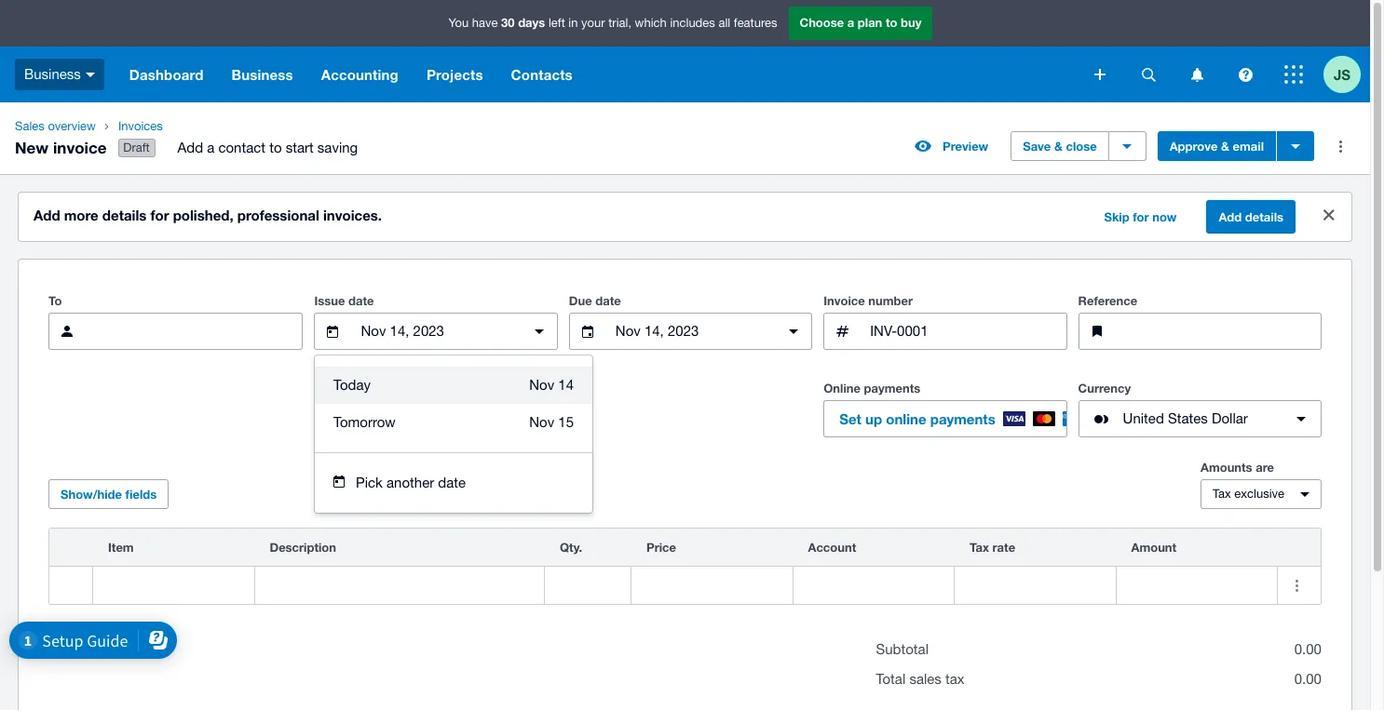Task type: locate. For each thing, give the bounding box(es) containing it.
are
[[1256, 460, 1274, 475]]

&
[[1054, 139, 1063, 154], [1221, 139, 1230, 154]]

add left "contact"
[[177, 140, 203, 156]]

set up online payments
[[840, 411, 996, 428]]

close
[[1066, 139, 1097, 154]]

save
[[1023, 139, 1051, 154]]

1 horizontal spatial for
[[1133, 210, 1149, 225]]

nov left 14
[[529, 377, 554, 393]]

you
[[449, 16, 469, 30]]

tax for tax exclusive
[[1213, 487, 1231, 501]]

payments up the "online"
[[864, 381, 921, 396]]

1 nov from the top
[[529, 377, 554, 393]]

details left close image
[[1245, 210, 1284, 225]]

skip for now button
[[1093, 202, 1188, 232]]

1 horizontal spatial payments
[[930, 411, 996, 428]]

a for contact
[[207, 140, 215, 156]]

Description text field
[[255, 568, 544, 604]]

1 horizontal spatial tax
[[1213, 487, 1231, 501]]

in
[[569, 16, 578, 30]]

contacts button
[[497, 47, 587, 102]]

0 horizontal spatial a
[[207, 140, 215, 156]]

Invoice number text field
[[868, 314, 1066, 349]]

tax inside popup button
[[1213, 487, 1231, 501]]

more line item options image
[[1278, 567, 1315, 605]]

accounting
[[321, 66, 399, 83]]

business
[[24, 66, 81, 82], [232, 66, 293, 83]]

buy
[[901, 15, 922, 30]]

0 vertical spatial tax
[[1213, 487, 1231, 501]]

new invoice
[[15, 137, 107, 157]]

add more details for polished, professional invoices. status
[[19, 193, 1352, 241]]

show/hide fields
[[61, 487, 157, 502]]

navigation
[[115, 47, 1082, 102]]

features
[[734, 16, 777, 30]]

pick
[[356, 475, 383, 491]]

add a contact to start saving
[[177, 140, 358, 156]]

to for plan
[[886, 15, 898, 30]]

details
[[102, 207, 147, 224], [1245, 210, 1284, 225]]

0 vertical spatial to
[[886, 15, 898, 30]]

1 horizontal spatial &
[[1221, 139, 1230, 154]]

1 horizontal spatial details
[[1245, 210, 1284, 225]]

online
[[886, 411, 926, 428]]

0 vertical spatial a
[[847, 15, 854, 30]]

2 & from the left
[[1221, 139, 1230, 154]]

amount
[[1131, 540, 1177, 555]]

0 horizontal spatial add
[[34, 207, 60, 224]]

& for close
[[1054, 139, 1063, 154]]

group
[[315, 356, 592, 513]]

1 horizontal spatial a
[[847, 15, 854, 30]]

a left plan
[[847, 15, 854, 30]]

for left the now
[[1133, 210, 1149, 225]]

1 vertical spatial tax
[[970, 540, 989, 555]]

states
[[1168, 411, 1208, 427]]

days
[[518, 15, 545, 30]]

contact element
[[48, 313, 303, 350]]

navigation containing dashboard
[[115, 47, 1082, 102]]

payments right the "online"
[[930, 411, 996, 428]]

2 horizontal spatial add
[[1219, 210, 1242, 225]]

to
[[886, 15, 898, 30], [269, 140, 282, 156]]

united
[[1123, 411, 1164, 427]]

approve & email button
[[1158, 131, 1276, 161]]

1 & from the left
[[1054, 139, 1063, 154]]

payments inside set up online payments popup button
[[930, 411, 996, 428]]

svg image up approve
[[1191, 68, 1203, 82]]

1 horizontal spatial date
[[438, 475, 466, 491]]

2 0.00 from the top
[[1295, 672, 1322, 688]]

tax down amounts
[[1213, 487, 1231, 501]]

accounting button
[[307, 47, 413, 102]]

for left polished,
[[150, 207, 169, 224]]

2 horizontal spatial date
[[595, 294, 621, 308]]

1 vertical spatial to
[[269, 140, 282, 156]]

Quantity field
[[545, 568, 631, 604]]

date right due
[[595, 294, 621, 308]]

details right more
[[102, 207, 147, 224]]

0 horizontal spatial &
[[1054, 139, 1063, 154]]

tax inside invoice line item list element
[[970, 540, 989, 555]]

add for add a contact to start saving
[[177, 140, 203, 156]]

nov 15
[[529, 415, 574, 430]]

tax
[[1213, 487, 1231, 501], [970, 540, 989, 555]]

add
[[177, 140, 203, 156], [34, 207, 60, 224], [1219, 210, 1242, 225]]

details inside button
[[1245, 210, 1284, 225]]

1 vertical spatial nov
[[529, 415, 554, 430]]

0 horizontal spatial date
[[348, 294, 374, 308]]

preview
[[943, 139, 989, 154]]

svg image up overview
[[86, 72, 95, 77]]

pick another date
[[356, 475, 466, 491]]

list box containing today
[[315, 356, 592, 453]]

add left more
[[34, 207, 60, 224]]

1 vertical spatial 0.00
[[1295, 672, 1322, 688]]

to left buy
[[886, 15, 898, 30]]

1 vertical spatial a
[[207, 140, 215, 156]]

date right another
[[438, 475, 466, 491]]

add right the now
[[1219, 210, 1242, 225]]

due date
[[569, 294, 621, 308]]

tax exclusive button
[[1201, 480, 1322, 510]]

date inside button
[[438, 475, 466, 491]]

number
[[869, 294, 913, 308]]

date right issue on the top of the page
[[348, 294, 374, 308]]

for
[[150, 207, 169, 224], [1133, 210, 1149, 225]]

have
[[472, 16, 498, 30]]

total sales tax
[[876, 672, 965, 688]]

which
[[635, 16, 667, 30]]

tax for tax rate
[[970, 540, 989, 555]]

nov left 15
[[529, 415, 554, 430]]

nov
[[529, 377, 554, 393], [529, 415, 554, 430]]

0 horizontal spatial tax
[[970, 540, 989, 555]]

a left "contact"
[[207, 140, 215, 156]]

svg image
[[1191, 68, 1203, 82], [1238, 68, 1252, 82], [1095, 69, 1106, 80], [86, 72, 95, 77]]

tomorrow
[[333, 415, 396, 430]]

left
[[549, 16, 565, 30]]

a inside banner
[[847, 15, 854, 30]]

reference
[[1078, 294, 1138, 308]]

approve
[[1170, 139, 1218, 154]]

1 horizontal spatial add
[[177, 140, 203, 156]]

to left start in the left top of the page
[[269, 140, 282, 156]]

1 0.00 from the top
[[1295, 642, 1322, 658]]

banner
[[0, 0, 1370, 102]]

dashboard link
[[115, 47, 218, 102]]

date
[[348, 294, 374, 308], [595, 294, 621, 308], [438, 475, 466, 491]]

business inside popup button
[[24, 66, 81, 82]]

1 horizontal spatial to
[[886, 15, 898, 30]]

issue
[[314, 294, 345, 308]]

united states dollar button
[[1078, 401, 1322, 438]]

& left email
[[1221, 139, 1230, 154]]

date for issue date
[[348, 294, 374, 308]]

1 vertical spatial payments
[[930, 411, 996, 428]]

svg image up close
[[1095, 69, 1106, 80]]

0 horizontal spatial details
[[102, 207, 147, 224]]

0.00 for total sales tax
[[1295, 672, 1322, 688]]

list box
[[315, 356, 592, 453]]

more
[[64, 207, 98, 224]]

navigation inside banner
[[115, 47, 1082, 102]]

payments
[[864, 381, 921, 396], [930, 411, 996, 428]]

business button
[[0, 47, 115, 102]]

0 vertical spatial 0.00
[[1295, 642, 1322, 658]]

price
[[646, 540, 676, 555]]

nov for nov 14
[[529, 377, 554, 393]]

qty.
[[560, 540, 582, 555]]

currency
[[1078, 381, 1131, 396]]

0.00
[[1295, 642, 1322, 658], [1295, 672, 1322, 688]]

0 horizontal spatial payments
[[864, 381, 921, 396]]

business up sales overview
[[24, 66, 81, 82]]

tax left rate
[[970, 540, 989, 555]]

2 nov from the top
[[529, 415, 554, 430]]

for inside skip for now "button"
[[1133, 210, 1149, 225]]

to inside banner
[[886, 15, 898, 30]]

15
[[558, 415, 574, 430]]

group containing today
[[315, 356, 592, 513]]

amounts
[[1201, 460, 1253, 475]]

0 horizontal spatial to
[[269, 140, 282, 156]]

set
[[840, 411, 862, 428]]

start
[[286, 140, 314, 156]]

business inside dropdown button
[[232, 66, 293, 83]]

& right save on the top
[[1054, 139, 1063, 154]]

polished,
[[173, 207, 233, 224]]

js
[[1334, 66, 1351, 82]]

choose a plan to buy
[[800, 15, 922, 30]]

pick another date button
[[315, 465, 592, 502]]

0 horizontal spatial business
[[24, 66, 81, 82]]

js button
[[1324, 47, 1370, 102]]

1 horizontal spatial business
[[232, 66, 293, 83]]

add inside add details button
[[1219, 210, 1242, 225]]

business up "invoices" link
[[232, 66, 293, 83]]

projects button
[[413, 47, 497, 102]]

skip for now
[[1104, 210, 1177, 225]]

nov for nov 15
[[529, 415, 554, 430]]

svg image
[[1285, 65, 1303, 84], [1142, 68, 1156, 82]]

0 vertical spatial nov
[[529, 377, 554, 393]]



Task type: vqa. For each thing, say whether or not it's contained in the screenshot.
features
yes



Task type: describe. For each thing, give the bounding box(es) containing it.
more invoice options image
[[1322, 128, 1359, 165]]

tax exclusive
[[1213, 487, 1285, 501]]

save & close
[[1023, 139, 1097, 154]]

date for due date
[[595, 294, 621, 308]]

sales
[[910, 672, 942, 688]]

invoice line item list element
[[48, 528, 1322, 606]]

you have 30 days left in your trial, which includes all features
[[449, 15, 777, 30]]

set up online payments button
[[824, 401, 1085, 438]]

0 horizontal spatial for
[[150, 207, 169, 224]]

dashboard
[[129, 66, 204, 83]]

Due date text field
[[614, 314, 768, 349]]

trial,
[[608, 16, 632, 30]]

invoices
[[118, 119, 163, 133]]

0 horizontal spatial svg image
[[1142, 68, 1156, 82]]

contact
[[218, 140, 265, 156]]

To text field
[[93, 314, 302, 349]]

add details
[[1219, 210, 1284, 225]]

svg image up email
[[1238, 68, 1252, 82]]

description
[[270, 540, 336, 555]]

invoice number
[[824, 294, 913, 308]]

projects
[[427, 66, 483, 83]]

sales overview
[[15, 119, 96, 133]]

Reference text field
[[1123, 314, 1321, 349]]

add more details for polished, professional invoices.
[[34, 207, 382, 224]]

invoices.
[[323, 207, 382, 224]]

to for contact
[[269, 140, 282, 156]]

choose
[[800, 15, 844, 30]]

0 vertical spatial payments
[[864, 381, 921, 396]]

nov 14
[[529, 377, 574, 393]]

show/hide fields button
[[48, 480, 169, 510]]

Price field
[[632, 568, 792, 604]]

tax rate
[[970, 540, 1015, 555]]

tax
[[946, 672, 965, 688]]

due
[[569, 294, 592, 308]]

a for plan
[[847, 15, 854, 30]]

add for add details
[[1219, 210, 1242, 225]]

approve & email
[[1170, 139, 1264, 154]]

item
[[108, 540, 134, 555]]

new
[[15, 137, 49, 157]]

close image
[[1311, 197, 1348, 234]]

issue date
[[314, 294, 374, 308]]

& for email
[[1221, 139, 1230, 154]]

show/hide
[[61, 487, 122, 502]]

exclusive
[[1235, 487, 1285, 501]]

add for add more details for polished, professional invoices.
[[34, 207, 60, 224]]

fields
[[125, 487, 157, 502]]

svg image inside business popup button
[[86, 72, 95, 77]]

more date options image
[[521, 313, 558, 350]]

all
[[719, 16, 731, 30]]

your
[[581, 16, 605, 30]]

united states dollar
[[1123, 411, 1248, 427]]

professional
[[237, 207, 319, 224]]

plan
[[858, 15, 882, 30]]

Issue date text field
[[359, 314, 513, 349]]

invoices link
[[111, 117, 373, 136]]

email
[[1233, 139, 1264, 154]]

to
[[48, 294, 62, 308]]

more line item options element
[[1278, 529, 1321, 566]]

1 horizontal spatial svg image
[[1285, 65, 1303, 84]]

30
[[501, 15, 515, 30]]

sales
[[15, 119, 45, 133]]

account
[[808, 540, 856, 555]]

Amount field
[[1116, 568, 1277, 604]]

online payments
[[824, 381, 921, 396]]

more date options image
[[775, 313, 813, 350]]

banner containing js
[[0, 0, 1370, 102]]

skip
[[1104, 210, 1130, 225]]

business button
[[218, 47, 307, 102]]

total
[[876, 672, 906, 688]]

includes
[[670, 16, 715, 30]]

rate
[[993, 540, 1015, 555]]

online
[[824, 381, 861, 396]]

saving
[[317, 140, 358, 156]]

preview button
[[904, 131, 1000, 161]]

14
[[558, 377, 574, 393]]

now
[[1153, 210, 1177, 225]]

0.00 for subtotal
[[1295, 642, 1322, 658]]

contacts
[[511, 66, 573, 83]]

invoice
[[53, 137, 107, 157]]

subtotal
[[876, 642, 929, 658]]

amounts are
[[1201, 460, 1274, 475]]

today
[[333, 377, 371, 393]]

sales overview link
[[7, 117, 103, 136]]

invoice number element
[[824, 313, 1067, 350]]

invoice
[[824, 294, 865, 308]]

up
[[865, 411, 882, 428]]

another
[[387, 475, 434, 491]]

draft
[[123, 141, 150, 155]]



